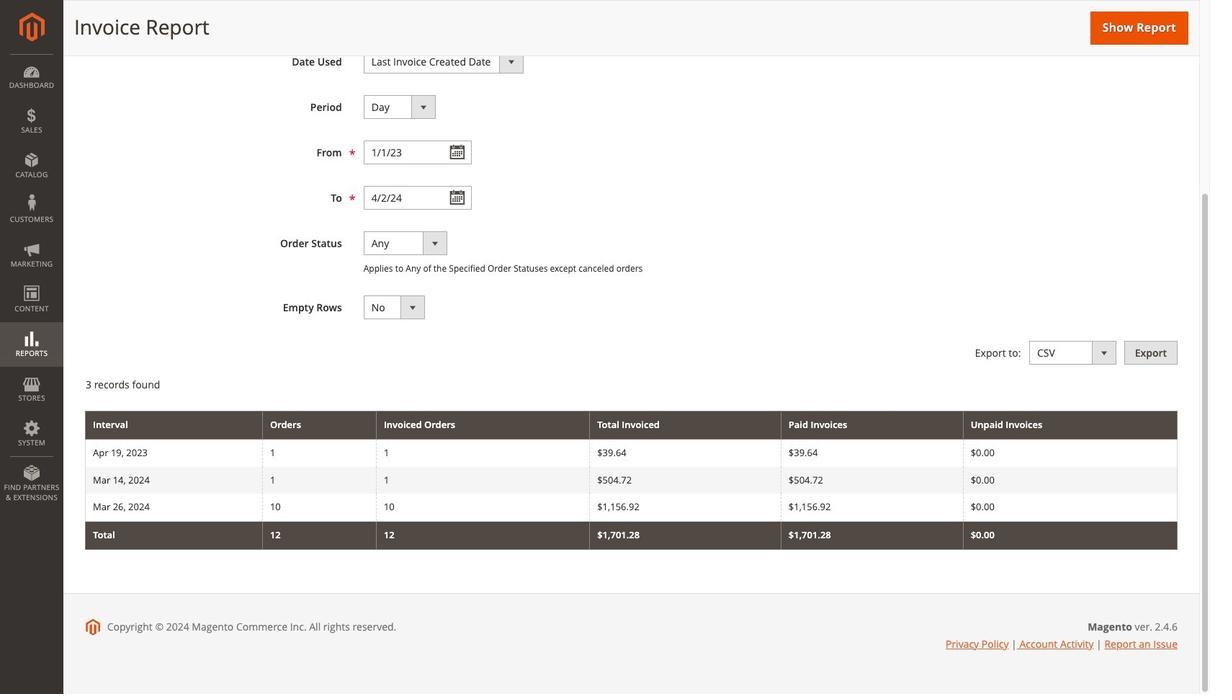 Task type: locate. For each thing, give the bounding box(es) containing it.
menu bar
[[0, 54, 63, 510]]

None text field
[[364, 141, 472, 164], [364, 186, 472, 210], [364, 141, 472, 164], [364, 186, 472, 210]]



Task type: vqa. For each thing, say whether or not it's contained in the screenshot.
text box
yes



Task type: describe. For each thing, give the bounding box(es) containing it.
magento admin panel image
[[19, 12, 44, 42]]



